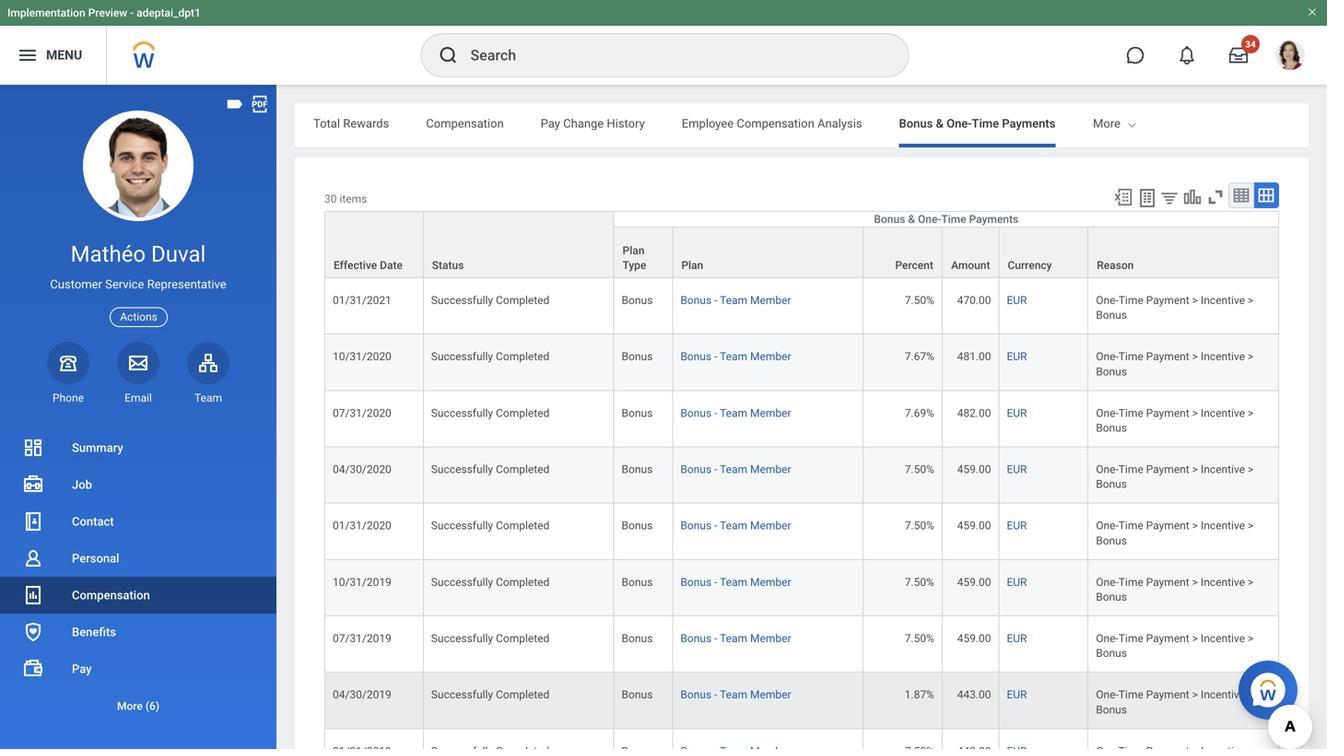 Task type: vqa. For each thing, say whether or not it's contained in the screenshot.
Instructional
no



Task type: describe. For each thing, give the bounding box(es) containing it.
personal image
[[22, 548, 44, 570]]

team link
[[187, 342, 230, 406]]

459.00 for 10/31/2019
[[957, 576, 991, 589]]

successfully completed for 07/31/2019
[[431, 632, 550, 645]]

successfully for 10/31/2020
[[431, 351, 493, 363]]

phone button
[[47, 342, 89, 406]]

successfully for 01/31/2020
[[431, 520, 493, 533]]

row containing bonus & one-time payments
[[324, 211, 1280, 278]]

payment for 04/30/2019
[[1146, 689, 1190, 702]]

eur for 07/31/2019
[[1007, 632, 1027, 645]]

pay for pay change history
[[541, 117, 560, 130]]

payment for 04/30/2020
[[1146, 463, 1190, 476]]

completed for 04/30/2020
[[496, 463, 550, 476]]

row containing 04/30/2019
[[324, 673, 1280, 729]]

pay link
[[0, 651, 277, 688]]

7.50% for 01/31/2021
[[905, 294, 935, 307]]

team for 01/31/2021
[[720, 294, 748, 307]]

34 button
[[1219, 35, 1260, 76]]

table image
[[1233, 186, 1251, 205]]

successfully for 07/31/2019
[[431, 632, 493, 645]]

row containing 01/31/2020
[[324, 504, 1280, 560]]

482.00
[[957, 407, 991, 420]]

plan inside tab list
[[1227, 117, 1251, 130]]

reimbursable
[[1093, 117, 1166, 130]]

team for 07/31/2020
[[720, 407, 748, 420]]

10/31/2019
[[333, 576, 392, 589]]

bonus - team member for 04/30/2020
[[681, 463, 791, 476]]

successfully completed for 01/31/2020
[[431, 520, 550, 533]]

employee compensation analysis
[[682, 117, 862, 130]]

incentive for 01/31/2021
[[1201, 294, 1245, 307]]

0 vertical spatial &
[[936, 117, 944, 130]]

time for one-time payment > incentive > bonus element for 04/30/2019
[[1119, 689, 1144, 702]]

time for one-time payment > incentive > bonus element associated with 01/31/2021
[[1119, 294, 1144, 307]]

10/31/2020
[[333, 351, 392, 363]]

more (6) button
[[0, 688, 277, 725]]

bonus - team member link for 04/30/2020
[[681, 460, 791, 476]]

7.50% for 10/31/2019
[[905, 576, 935, 589]]

team for 04/30/2020
[[720, 463, 748, 476]]

payments inside tab list
[[1002, 117, 1056, 130]]

bonus inside tab list
[[899, 117, 933, 130]]

member for 01/31/2020
[[750, 520, 791, 533]]

3 one-time payment > incentive > bonus element from the top
[[1096, 403, 1254, 435]]

04/30/2019
[[333, 689, 392, 702]]

one-time payment > incentive > bonus element for 07/31/2019
[[1096, 629, 1254, 660]]

amount button
[[943, 228, 999, 278]]

- inside menu 'banner'
[[130, 6, 134, 19]]

more for more
[[1093, 117, 1121, 130]]

1.87%
[[905, 689, 935, 702]]

one- for fourth one-time payment > incentive > bonus element from the bottom
[[1096, 576, 1119, 589]]

effective date button
[[325, 212, 423, 278]]

time inside bonus & one-time payments popup button
[[941, 213, 967, 226]]

eur link for 07/31/2019
[[1007, 629, 1027, 645]]

more (6) button
[[0, 696, 277, 718]]

eur for 01/31/2020
[[1007, 520, 1027, 533]]

compensation link
[[0, 577, 277, 614]]

adeptai_dpt1
[[137, 6, 201, 19]]

one-time payment > incentive > bonus element for 10/31/2020
[[1096, 347, 1254, 378]]

mathéo duval
[[71, 241, 206, 267]]

team inside "link"
[[195, 392, 222, 405]]

member for 01/31/2021
[[750, 294, 791, 307]]

status button
[[424, 212, 614, 278]]

34
[[1246, 39, 1256, 50]]

view worker - expand/collapse chart image
[[1183, 187, 1203, 207]]

one-time payment > incentive > bonus for 07/31/2019
[[1096, 632, 1254, 660]]

443.00
[[957, 689, 991, 702]]

date
[[380, 259, 403, 272]]

successfully for 04/30/2019
[[431, 689, 493, 702]]

contact
[[72, 515, 114, 529]]

pay image
[[22, 658, 44, 680]]

summary link
[[0, 430, 277, 466]]

successfully completed for 10/31/2019
[[431, 576, 550, 589]]

eur link for 10/31/2020
[[1007, 347, 1027, 363]]

export to worksheets image
[[1137, 187, 1159, 209]]

email mathéo duval element
[[117, 391, 159, 406]]

allowance
[[1169, 117, 1224, 130]]

row containing 01/31/2021
[[324, 278, 1280, 335]]

bonus & one-time payments button
[[614, 212, 1279, 227]]

type
[[623, 259, 647, 272]]

9 one-time payment > incentive > bonus element from the top
[[1096, 741, 1254, 749]]

customer service representative
[[50, 278, 226, 291]]

7.67%
[[905, 351, 935, 363]]

- for 04/30/2019
[[714, 689, 718, 702]]

bonus & one-time payments inside popup button
[[874, 213, 1019, 226]]

email button
[[117, 342, 159, 406]]

reason
[[1097, 259, 1134, 272]]

bonus - team member for 07/31/2020
[[681, 407, 791, 420]]

bonus - team member for 04/30/2019
[[681, 689, 791, 702]]

total rewards
[[313, 117, 389, 130]]

member for 10/31/2020
[[750, 351, 791, 363]]

completed for 01/31/2021
[[496, 294, 550, 307]]

6 one-time payment > incentive > bonus from the top
[[1096, 576, 1254, 604]]

duval
[[151, 241, 206, 267]]

personal
[[72, 552, 119, 566]]

eur link for 04/30/2019
[[1007, 685, 1027, 702]]

completed for 07/31/2019
[[496, 632, 550, 645]]

bonus - team member for 01/31/2020
[[681, 520, 791, 533]]

time for seventh one-time payment > incentive > bonus element from the bottom of the page
[[1119, 407, 1144, 420]]

481.00
[[957, 351, 991, 363]]

summary image
[[22, 437, 44, 459]]

11 row from the top
[[324, 729, 1280, 749]]

one- inside popup button
[[918, 213, 942, 226]]

phone image
[[55, 352, 81, 374]]

30
[[324, 193, 337, 206]]

payment for 01/31/2021
[[1146, 294, 1190, 307]]

bonus inside popup button
[[874, 213, 906, 226]]

select to filter grid data image
[[1160, 188, 1180, 207]]

one-time payment > incentive > bonus element for 04/30/2019
[[1096, 685, 1254, 717]]

eur for 04/30/2019
[[1007, 689, 1027, 702]]

07/31/2019
[[333, 632, 392, 645]]

bonus - team member link for 04/30/2019
[[681, 685, 791, 702]]

team for 07/31/2019
[[720, 632, 748, 645]]

7.50% for 01/31/2020
[[905, 520, 935, 533]]

one-time payment > incentive > bonus element for 01/31/2020
[[1096, 516, 1254, 547]]

07/31/2020
[[333, 407, 392, 420]]

completed for 07/31/2020
[[496, 407, 550, 420]]

2 horizontal spatial compensation
[[737, 117, 815, 130]]

customer
[[50, 278, 102, 291]]

row containing 07/31/2019
[[324, 617, 1280, 673]]

459.00 for 01/31/2020
[[957, 520, 991, 533]]

notifications large image
[[1178, 46, 1197, 65]]

pay change history
[[541, 117, 645, 130]]

01/31/2020
[[333, 520, 392, 533]]

mathéo
[[71, 241, 146, 267]]

one-time payment > incentive > bonus for 04/30/2020
[[1096, 463, 1254, 491]]

bonus - team member for 07/31/2019
[[681, 632, 791, 645]]

benefits image
[[22, 621, 44, 643]]

plan button
[[673, 228, 863, 278]]

benefits link
[[0, 614, 277, 651]]

amount
[[951, 259, 990, 272]]

compensation image
[[22, 584, 44, 607]]

representative
[[147, 278, 226, 291]]

successfully completed for 04/30/2020
[[431, 463, 550, 476]]

row containing plan type
[[324, 227, 1280, 278]]

contact link
[[0, 503, 277, 540]]

3 one-time payment > incentive > bonus from the top
[[1096, 407, 1254, 435]]

total
[[313, 117, 340, 130]]

6 one-time payment > incentive > bonus element from the top
[[1096, 572, 1254, 604]]

more (6)
[[117, 700, 160, 713]]

incentive for 10/31/2020
[[1201, 351, 1245, 363]]

eur for 04/30/2020
[[1007, 463, 1027, 476]]

effective date
[[334, 259, 403, 272]]

tab list containing total rewards
[[295, 103, 1309, 147]]

incentive for 04/30/2019
[[1201, 689, 1245, 702]]

row containing 04/30/2020
[[324, 448, 1280, 504]]

personal link
[[0, 540, 277, 577]]

completed for 01/31/2020
[[496, 520, 550, 533]]

- for 10/31/2019
[[714, 576, 718, 589]]



Task type: locate. For each thing, give the bounding box(es) containing it.
6 eur from the top
[[1007, 576, 1027, 589]]

one- for one-time payment > incentive > bonus element corresponding to 01/31/2020
[[1096, 520, 1119, 533]]

8 successfully from the top
[[431, 689, 493, 702]]

04/30/2020
[[333, 463, 392, 476]]

eur link for 10/31/2019
[[1007, 572, 1027, 589]]

benefits
[[72, 625, 116, 639]]

one-time payment > incentive > bonus element for 04/30/2020
[[1096, 460, 1254, 491]]

list
[[0, 430, 277, 725]]

plan
[[1227, 117, 1251, 130], [623, 244, 645, 257], [682, 259, 704, 272]]

2 payment from the top
[[1146, 351, 1190, 363]]

1 horizontal spatial pay
[[541, 117, 560, 130]]

one- inside tab list
[[947, 117, 972, 130]]

effective
[[334, 259, 377, 272]]

list containing summary
[[0, 430, 277, 725]]

1 eur from the top
[[1007, 294, 1027, 307]]

plan inside popup button
[[682, 259, 704, 272]]

1 incentive from the top
[[1201, 294, 1245, 307]]

4 eur link from the top
[[1007, 460, 1027, 476]]

one-time payment > incentive > bonus for 01/31/2020
[[1096, 520, 1254, 547]]

>
[[1193, 294, 1198, 307], [1248, 294, 1254, 307], [1193, 351, 1198, 363], [1248, 351, 1254, 363], [1193, 407, 1198, 420], [1248, 407, 1254, 420], [1193, 463, 1198, 476], [1248, 463, 1254, 476], [1193, 520, 1198, 533], [1248, 520, 1254, 533], [1193, 576, 1198, 589], [1248, 576, 1254, 589], [1193, 632, 1198, 645], [1248, 632, 1254, 645], [1193, 689, 1198, 702], [1248, 689, 1254, 702]]

0 horizontal spatial more
[[117, 700, 143, 713]]

3 completed from the top
[[496, 407, 550, 420]]

one-time payment > incentive > bonus for 10/31/2020
[[1096, 351, 1254, 378]]

3 member from the top
[[750, 407, 791, 420]]

view printable version (pdf) image
[[250, 94, 270, 114]]

2 horizontal spatial plan
[[1227, 117, 1251, 130]]

2 successfully from the top
[[431, 351, 493, 363]]

5 eur link from the top
[[1007, 516, 1027, 533]]

1 vertical spatial &
[[908, 213, 915, 226]]

justify image
[[17, 44, 39, 66]]

successfully completed
[[431, 294, 550, 307], [431, 351, 550, 363], [431, 407, 550, 420], [431, 463, 550, 476], [431, 520, 550, 533], [431, 576, 550, 589], [431, 632, 550, 645], [431, 689, 550, 702]]

contact image
[[22, 511, 44, 533]]

analysis
[[818, 117, 862, 130]]

2 7.50% from the top
[[905, 463, 935, 476]]

mail image
[[127, 352, 149, 374]]

4 successfully completed from the top
[[431, 463, 550, 476]]

4 member from the top
[[750, 463, 791, 476]]

member for 04/30/2019
[[750, 689, 791, 702]]

change
[[563, 117, 604, 130]]

incentive for 07/31/2019
[[1201, 632, 1245, 645]]

4 successfully from the top
[[431, 463, 493, 476]]

0 horizontal spatial pay
[[72, 662, 92, 676]]

bonus - team member for 01/31/2021
[[681, 294, 791, 307]]

3 incentive from the top
[[1201, 407, 1245, 420]]

one-
[[947, 117, 972, 130], [918, 213, 942, 226], [1096, 294, 1119, 307], [1096, 351, 1119, 363], [1096, 407, 1119, 420], [1096, 463, 1119, 476], [1096, 520, 1119, 533], [1096, 576, 1119, 589], [1096, 632, 1119, 645], [1096, 689, 1119, 702]]

4 eur from the top
[[1007, 463, 1027, 476]]

4 row from the top
[[324, 335, 1280, 391]]

2 incentive from the top
[[1201, 351, 1245, 363]]

currency
[[1008, 259, 1052, 272]]

pay inside the navigation pane region
[[72, 662, 92, 676]]

plan up "type"
[[623, 244, 645, 257]]

7 member from the top
[[750, 632, 791, 645]]

one-time payment > incentive > bonus
[[1096, 294, 1254, 322], [1096, 351, 1254, 378], [1096, 407, 1254, 435], [1096, 463, 1254, 491], [1096, 520, 1254, 547], [1096, 576, 1254, 604], [1096, 632, 1254, 660], [1096, 689, 1254, 717]]

7 one-time payment > incentive > bonus element from the top
[[1096, 629, 1254, 660]]

fullscreen image
[[1206, 187, 1226, 207]]

2 one-time payment > incentive > bonus from the top
[[1096, 351, 1254, 378]]

3 payment from the top
[[1146, 407, 1190, 420]]

payment for 07/31/2019
[[1146, 632, 1190, 645]]

time for one-time payment > incentive > bonus element associated with 04/30/2020
[[1119, 463, 1144, 476]]

1 vertical spatial plan
[[623, 244, 645, 257]]

- for 07/31/2019
[[714, 632, 718, 645]]

8 successfully completed from the top
[[431, 689, 550, 702]]

3 eur link from the top
[[1007, 403, 1027, 420]]

2 member from the top
[[750, 351, 791, 363]]

reimbursable allowance plan activity
[[1093, 117, 1293, 130]]

close environment banner image
[[1307, 6, 1318, 18]]

one- for seventh one-time payment > incentive > bonus element from the bottom of the page
[[1096, 407, 1119, 420]]

2 bonus - team member link from the top
[[681, 347, 791, 363]]

actions
[[120, 311, 157, 324]]

7.69%
[[905, 407, 935, 420]]

compensation down search icon
[[426, 117, 504, 130]]

payment for 01/31/2020
[[1146, 520, 1190, 533]]

plan for plan type
[[623, 244, 645, 257]]

plan for plan
[[682, 259, 704, 272]]

job image
[[22, 474, 44, 496]]

percent
[[895, 259, 934, 272]]

plan type
[[623, 244, 647, 272]]

pay
[[541, 117, 560, 130], [72, 662, 92, 676]]

job link
[[0, 466, 277, 503]]

1 one-time payment > incentive > bonus from the top
[[1096, 294, 1254, 322]]

activity
[[1254, 117, 1293, 130]]

7 payment from the top
[[1146, 632, 1190, 645]]

rewards
[[343, 117, 389, 130]]

3 7.50% from the top
[[905, 520, 935, 533]]

eur link for 01/31/2021
[[1007, 290, 1027, 307]]

eur for 10/31/2020
[[1007, 351, 1027, 363]]

completed for 04/30/2019
[[496, 689, 550, 702]]

incentive
[[1201, 294, 1245, 307], [1201, 351, 1245, 363], [1201, 407, 1245, 420], [1201, 463, 1245, 476], [1201, 520, 1245, 533], [1201, 576, 1245, 589], [1201, 632, 1245, 645], [1201, 689, 1245, 702]]

member
[[750, 294, 791, 307], [750, 351, 791, 363], [750, 407, 791, 420], [750, 463, 791, 476], [750, 520, 791, 533], [750, 576, 791, 589], [750, 632, 791, 645], [750, 689, 791, 702]]

eur
[[1007, 294, 1027, 307], [1007, 351, 1027, 363], [1007, 407, 1027, 420], [1007, 463, 1027, 476], [1007, 520, 1027, 533], [1007, 576, 1027, 589], [1007, 632, 1027, 645], [1007, 689, 1027, 702]]

1 successfully from the top
[[431, 294, 493, 307]]

eur link
[[1007, 290, 1027, 307], [1007, 347, 1027, 363], [1007, 403, 1027, 420], [1007, 460, 1027, 476], [1007, 516, 1027, 533], [1007, 572, 1027, 589], [1007, 629, 1027, 645], [1007, 685, 1027, 702]]

4 bonus - team member from the top
[[681, 463, 791, 476]]

5 eur from the top
[[1007, 520, 1027, 533]]

6 member from the top
[[750, 576, 791, 589]]

5 incentive from the top
[[1201, 520, 1245, 533]]

4 payment from the top
[[1146, 463, 1190, 476]]

plan right the plan type popup button
[[682, 259, 704, 272]]

1 horizontal spatial plan
[[682, 259, 704, 272]]

more
[[1093, 117, 1121, 130], [117, 700, 143, 713]]

0 horizontal spatial &
[[908, 213, 915, 226]]

menu button
[[0, 26, 106, 85]]

time inside tab list
[[972, 117, 999, 130]]

bonus - team member link for 07/31/2020
[[681, 403, 791, 420]]

4 one-time payment > incentive > bonus element from the top
[[1096, 460, 1254, 491]]

status
[[432, 259, 464, 272]]

time for one-time payment > incentive > bonus element corresponding to 10/31/2020
[[1119, 351, 1144, 363]]

eur for 10/31/2019
[[1007, 576, 1027, 589]]

currency button
[[1000, 228, 1088, 278]]

compensation inside the navigation pane region
[[72, 589, 150, 602]]

5 7.50% from the top
[[905, 632, 935, 645]]

1 vertical spatial payments
[[969, 213, 1019, 226]]

eur link for 07/31/2020
[[1007, 403, 1027, 420]]

2 eur from the top
[[1007, 351, 1027, 363]]

compensation down personal
[[72, 589, 150, 602]]

time for one-time payment > incentive > bonus element corresponding to 01/31/2020
[[1119, 520, 1144, 533]]

phone mathéo duval element
[[47, 391, 89, 406]]

row containing 10/31/2019
[[324, 560, 1280, 617]]

7 one-time payment > incentive > bonus from the top
[[1096, 632, 1254, 660]]

1 member from the top
[[750, 294, 791, 307]]

0 horizontal spatial compensation
[[72, 589, 150, 602]]

one-time payment > incentive > bonus for 01/31/2021
[[1096, 294, 1254, 322]]

6 successfully completed from the top
[[431, 576, 550, 589]]

3 eur from the top
[[1007, 407, 1027, 420]]

bonus & one-time payments
[[899, 117, 1056, 130], [874, 213, 1019, 226]]

one- for one-time payment > incentive > bonus element related to 07/31/2019
[[1096, 632, 1119, 645]]

0 vertical spatial plan
[[1227, 117, 1251, 130]]

one-time payment > incentive > bonus element
[[1096, 290, 1254, 322], [1096, 347, 1254, 378], [1096, 403, 1254, 435], [1096, 460, 1254, 491], [1096, 516, 1254, 547], [1096, 572, 1254, 604], [1096, 629, 1254, 660], [1096, 685, 1254, 717], [1096, 741, 1254, 749]]

email
[[125, 392, 152, 405]]

& inside popup button
[[908, 213, 915, 226]]

one-time payment > incentive > bonus for 04/30/2019
[[1096, 689, 1254, 717]]

1 horizontal spatial &
[[936, 117, 944, 130]]

01/31/2021
[[333, 294, 392, 307]]

more inside dropdown button
[[117, 700, 143, 713]]

successfully
[[431, 294, 493, 307], [431, 351, 493, 363], [431, 407, 493, 420], [431, 463, 493, 476], [431, 520, 493, 533], [431, 576, 493, 589], [431, 632, 493, 645], [431, 689, 493, 702]]

plan inside plan type
[[623, 244, 645, 257]]

compensation left analysis
[[737, 117, 815, 130]]

3 row from the top
[[324, 278, 1280, 335]]

-
[[130, 6, 134, 19], [714, 294, 718, 307], [714, 351, 718, 363], [714, 407, 718, 420], [714, 463, 718, 476], [714, 520, 718, 533], [714, 576, 718, 589], [714, 632, 718, 645], [714, 689, 718, 702]]

eur link for 01/31/2020
[[1007, 516, 1027, 533]]

2 row from the top
[[324, 227, 1280, 278]]

one- for one-time payment > incentive > bonus element associated with 01/31/2021
[[1096, 294, 1119, 307]]

bonus - team member for 10/31/2020
[[681, 351, 791, 363]]

2 459.00 from the top
[[957, 520, 991, 533]]

8 bonus - team member link from the top
[[681, 685, 791, 702]]

8 payment from the top
[[1146, 689, 1190, 702]]

459.00 for 07/31/2019
[[957, 632, 991, 645]]

0 horizontal spatial plan
[[623, 244, 645, 257]]

bonus - team member for 10/31/2019
[[681, 576, 791, 589]]

7.50% for 07/31/2019
[[905, 632, 935, 645]]

7 row from the top
[[324, 504, 1280, 560]]

member for 04/30/2020
[[750, 463, 791, 476]]

preview
[[88, 6, 127, 19]]

8 incentive from the top
[[1201, 689, 1245, 702]]

7 incentive from the top
[[1201, 632, 1245, 645]]

one- for one-time payment > incentive > bonus element corresponding to 10/31/2020
[[1096, 351, 1119, 363]]

history
[[607, 117, 645, 130]]

team for 10/31/2019
[[720, 576, 748, 589]]

menu banner
[[0, 0, 1327, 85]]

successfully for 04/30/2020
[[431, 463, 493, 476]]

bonus - team member
[[681, 294, 791, 307], [681, 351, 791, 363], [681, 407, 791, 420], [681, 463, 791, 476], [681, 520, 791, 533], [681, 576, 791, 589], [681, 632, 791, 645], [681, 689, 791, 702]]

5 completed from the top
[[496, 520, 550, 533]]

row containing 07/31/2020
[[324, 391, 1280, 448]]

1 vertical spatial pay
[[72, 662, 92, 676]]

4 incentive from the top
[[1201, 463, 1245, 476]]

459.00
[[957, 463, 991, 476], [957, 520, 991, 533], [957, 576, 991, 589], [957, 632, 991, 645]]

2 bonus - team member from the top
[[681, 351, 791, 363]]

profile logan mcneil image
[[1276, 41, 1305, 74]]

7.50%
[[905, 294, 935, 307], [905, 463, 935, 476], [905, 520, 935, 533], [905, 576, 935, 589], [905, 632, 935, 645]]

actions button
[[110, 308, 168, 327]]

4 7.50% from the top
[[905, 576, 935, 589]]

8 one-time payment > incentive > bonus element from the top
[[1096, 685, 1254, 717]]

time
[[972, 117, 999, 130], [941, 213, 967, 226], [1119, 294, 1144, 307], [1119, 351, 1144, 363], [1119, 407, 1144, 420], [1119, 463, 1144, 476], [1119, 520, 1144, 533], [1119, 576, 1144, 589], [1119, 632, 1144, 645], [1119, 689, 1144, 702]]

4 completed from the top
[[496, 463, 550, 476]]

pay down the benefits
[[72, 662, 92, 676]]

2 completed from the top
[[496, 351, 550, 363]]

team mathéo duval element
[[187, 391, 230, 406]]

1 horizontal spatial more
[[1093, 117, 1121, 130]]

eur for 07/31/2020
[[1007, 407, 1027, 420]]

- for 04/30/2020
[[714, 463, 718, 476]]

one- for one-time payment > incentive > bonus element associated with 04/30/2020
[[1096, 463, 1119, 476]]

2 eur link from the top
[[1007, 347, 1027, 363]]

7.50% for 04/30/2020
[[905, 463, 935, 476]]

6 successfully from the top
[[431, 576, 493, 589]]

successfully completed for 04/30/2019
[[431, 689, 550, 702]]

one- for one-time payment > incentive > bonus element for 04/30/2019
[[1096, 689, 1119, 702]]

2 successfully completed from the top
[[431, 351, 550, 363]]

4 one-time payment > incentive > bonus from the top
[[1096, 463, 1254, 491]]

1 eur link from the top
[[1007, 290, 1027, 307]]

0 vertical spatial bonus & one-time payments
[[899, 117, 1056, 130]]

6 eur link from the top
[[1007, 572, 1027, 589]]

successfully completed for 10/31/2020
[[431, 351, 550, 363]]

bonus - team member link for 01/31/2021
[[681, 290, 791, 307]]

more for more (6)
[[117, 700, 143, 713]]

8 row from the top
[[324, 560, 1280, 617]]

0 vertical spatial payments
[[1002, 117, 1056, 130]]

5 bonus - team member from the top
[[681, 520, 791, 533]]

successfully for 07/31/2020
[[431, 407, 493, 420]]

row containing 10/31/2020
[[324, 335, 1280, 391]]

payment
[[1146, 294, 1190, 307], [1146, 351, 1190, 363], [1146, 407, 1190, 420], [1146, 463, 1190, 476], [1146, 520, 1190, 533], [1146, 576, 1190, 589], [1146, 632, 1190, 645], [1146, 689, 1190, 702]]

bonus - team member link for 01/31/2020
[[681, 516, 791, 533]]

plan left activity
[[1227, 117, 1251, 130]]

1 vertical spatial more
[[117, 700, 143, 713]]

7 bonus - team member from the top
[[681, 632, 791, 645]]

6 payment from the top
[[1146, 576, 1190, 589]]

6 bonus - team member from the top
[[681, 576, 791, 589]]

8 eur from the top
[[1007, 689, 1027, 702]]

Search Workday  search field
[[471, 35, 871, 76]]

3 bonus - team member link from the top
[[681, 403, 791, 420]]

member for 10/31/2019
[[750, 576, 791, 589]]

1 row from the top
[[324, 211, 1280, 278]]

completed for 10/31/2020
[[496, 351, 550, 363]]

5 payment from the top
[[1146, 520, 1190, 533]]

inbox large image
[[1230, 46, 1248, 65]]

5 one-time payment > incentive > bonus from the top
[[1096, 520, 1254, 547]]

(6)
[[145, 700, 160, 713]]

summary
[[72, 441, 123, 455]]

1 successfully completed from the top
[[431, 294, 550, 307]]

&
[[936, 117, 944, 130], [908, 213, 915, 226]]

8 one-time payment > incentive > bonus from the top
[[1096, 689, 1254, 717]]

row
[[324, 211, 1280, 278], [324, 227, 1280, 278], [324, 278, 1280, 335], [324, 335, 1280, 391], [324, 391, 1280, 448], [324, 448, 1280, 504], [324, 504, 1280, 560], [324, 560, 1280, 617], [324, 617, 1280, 673], [324, 673, 1280, 729], [324, 729, 1280, 749]]

successfully completed for 07/31/2020
[[431, 407, 550, 420]]

view team image
[[197, 352, 219, 374]]

reason button
[[1089, 228, 1279, 278]]

3 successfully from the top
[[431, 407, 493, 420]]

implementation preview -   adeptai_dpt1
[[7, 6, 201, 19]]

percent button
[[864, 228, 942, 278]]

menu
[[46, 48, 82, 63]]

team for 10/31/2020
[[720, 351, 748, 363]]

more left (6)
[[117, 700, 143, 713]]

team for 04/30/2019
[[720, 689, 748, 702]]

compensation
[[426, 117, 504, 130], [737, 117, 815, 130], [72, 589, 150, 602]]

bonus - team member link
[[681, 290, 791, 307], [681, 347, 791, 363], [681, 403, 791, 420], [681, 460, 791, 476], [681, 516, 791, 533], [681, 572, 791, 589], [681, 629, 791, 645], [681, 685, 791, 702]]

2 one-time payment > incentive > bonus element from the top
[[1096, 347, 1254, 378]]

tab list
[[295, 103, 1309, 147]]

7 bonus - team member link from the top
[[681, 629, 791, 645]]

5 row from the top
[[324, 391, 1280, 448]]

30 items
[[324, 193, 367, 206]]

8 eur link from the top
[[1007, 685, 1027, 702]]

items
[[340, 193, 367, 206]]

incentive for 01/31/2020
[[1201, 520, 1245, 533]]

payment for 10/31/2020
[[1146, 351, 1190, 363]]

1 horizontal spatial compensation
[[426, 117, 504, 130]]

implementation
[[7, 6, 85, 19]]

470.00
[[957, 294, 991, 307]]

5 member from the top
[[750, 520, 791, 533]]

toolbar
[[1105, 183, 1280, 211]]

search image
[[437, 44, 460, 66]]

7 eur link from the top
[[1007, 629, 1027, 645]]

1 bonus - team member link from the top
[[681, 290, 791, 307]]

export to excel image
[[1114, 187, 1134, 207]]

3 bonus - team member from the top
[[681, 407, 791, 420]]

2 vertical spatial plan
[[682, 259, 704, 272]]

6 bonus - team member link from the top
[[681, 572, 791, 589]]

- for 01/31/2020
[[714, 520, 718, 533]]

pay left the change
[[541, 117, 560, 130]]

navigation pane region
[[0, 85, 277, 749]]

service
[[105, 278, 144, 291]]

3 successfully completed from the top
[[431, 407, 550, 420]]

3 459.00 from the top
[[957, 576, 991, 589]]

10 row from the top
[[324, 673, 1280, 729]]

1 completed from the top
[[496, 294, 550, 307]]

job
[[72, 478, 92, 492]]

plan type button
[[614, 228, 672, 278]]

1 vertical spatial bonus & one-time payments
[[874, 213, 1019, 226]]

tag image
[[225, 94, 245, 114]]

phone
[[53, 392, 84, 405]]

8 bonus - team member from the top
[[681, 689, 791, 702]]

team for 01/31/2020
[[720, 520, 748, 533]]

7 completed from the top
[[496, 632, 550, 645]]

bonus - team member link for 07/31/2019
[[681, 629, 791, 645]]

employee
[[682, 117, 734, 130]]

0 vertical spatial pay
[[541, 117, 560, 130]]

more up export to excel image
[[1093, 117, 1121, 130]]

- for 07/31/2020
[[714, 407, 718, 420]]

successfully for 10/31/2019
[[431, 576, 493, 589]]

bonus - team member link for 10/31/2019
[[681, 572, 791, 589]]

payments inside popup button
[[969, 213, 1019, 226]]

expand table image
[[1257, 186, 1276, 205]]

bonus
[[899, 117, 933, 130], [874, 213, 906, 226], [622, 294, 653, 307], [681, 294, 712, 307], [1096, 309, 1127, 322], [622, 351, 653, 363], [681, 351, 712, 363], [1096, 365, 1127, 378], [622, 407, 653, 420], [681, 407, 712, 420], [1096, 422, 1127, 435], [622, 463, 653, 476], [681, 463, 712, 476], [1096, 478, 1127, 491], [622, 520, 653, 533], [681, 520, 712, 533], [1096, 534, 1127, 547], [622, 576, 653, 589], [681, 576, 712, 589], [1096, 591, 1127, 604], [622, 632, 653, 645], [681, 632, 712, 645], [1096, 647, 1127, 660], [622, 689, 653, 702], [681, 689, 712, 702], [1096, 704, 1127, 717]]

successfully completed for 01/31/2021
[[431, 294, 550, 307]]

0 vertical spatial more
[[1093, 117, 1121, 130]]

eur link for 04/30/2020
[[1007, 460, 1027, 476]]

1 payment from the top
[[1146, 294, 1190, 307]]

5 bonus - team member link from the top
[[681, 516, 791, 533]]

member for 07/31/2020
[[750, 407, 791, 420]]

8 member from the top
[[750, 689, 791, 702]]

7 eur from the top
[[1007, 632, 1027, 645]]

6 incentive from the top
[[1201, 576, 1245, 589]]



